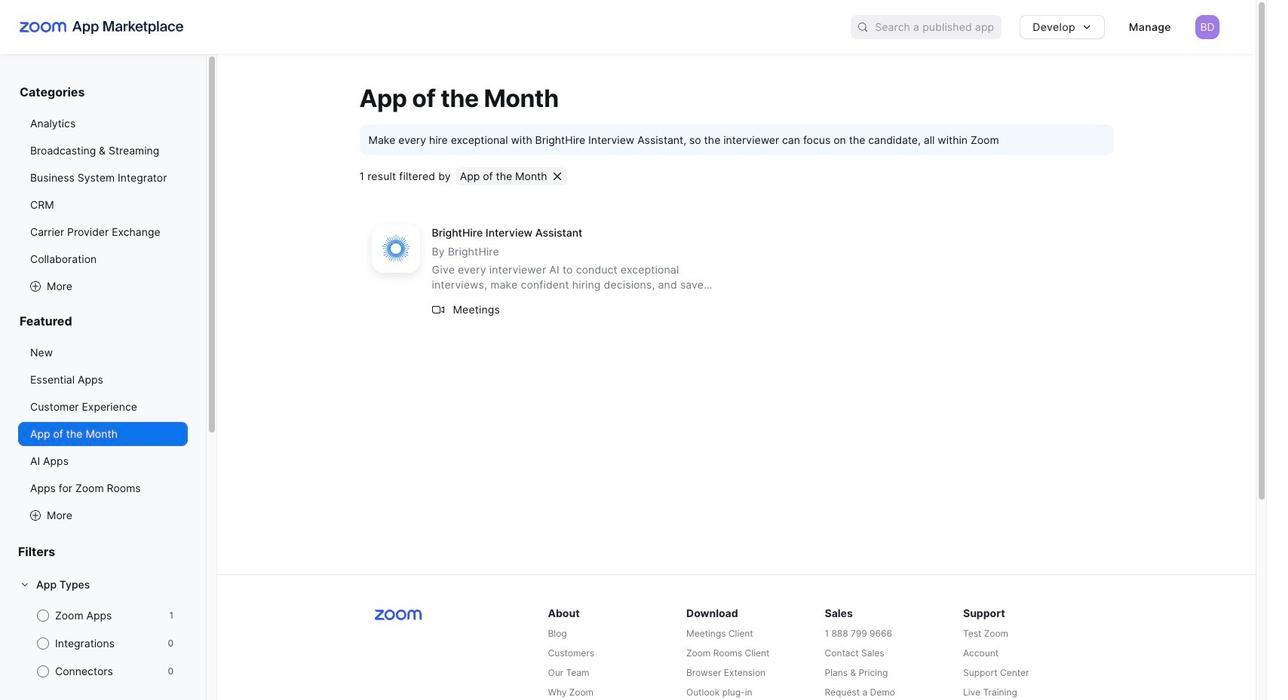 Task type: locate. For each thing, give the bounding box(es) containing it.
current user is barb dwyer element
[[1196, 15, 1220, 39]]

Search text field
[[875, 16, 1002, 38]]

banner
[[0, 0, 1256, 54]]



Task type: describe. For each thing, give the bounding box(es) containing it.
search a published app element
[[851, 15, 1002, 39]]



